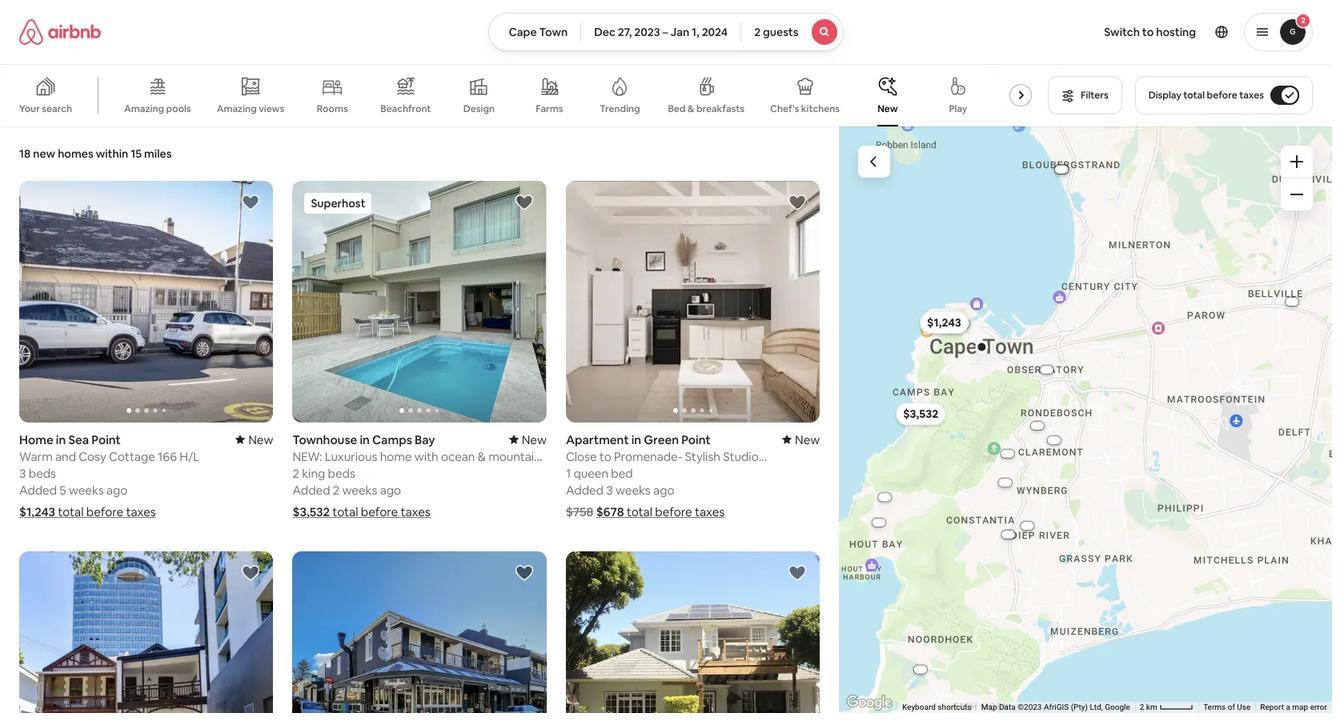 Task type: vqa. For each thing, say whether or not it's contained in the screenshot.
beds
yes



Task type: locate. For each thing, give the bounding box(es) containing it.
added down queen
[[566, 483, 604, 498]]

0 horizontal spatial point
[[92, 432, 121, 447]]

switch to hosting link
[[1095, 15, 1206, 49]]

total down 5
[[58, 504, 84, 519]]

0 vertical spatial $678
[[935, 314, 962, 328]]

0 horizontal spatial $678
[[596, 504, 624, 519]]

2 weeks from the left
[[342, 483, 378, 498]]

total inside button
[[1184, 89, 1205, 102]]

taxes inside the home in sea point warm and cosy cottage 166 h/l 3 beds added 5 weeks ago $1,243 total before taxes
[[126, 504, 156, 519]]

amazing left pools
[[124, 103, 164, 115]]

0 horizontal spatial new place to stay image
[[236, 432, 273, 447]]

1 ago from the left
[[107, 483, 128, 498]]

in for townhouse
[[360, 432, 370, 447]]

weeks inside 1 queen bed added 3 weeks ago $758 $678 total before taxes
[[616, 483, 651, 498]]

point up cosy at left
[[92, 432, 121, 447]]

0 horizontal spatial weeks
[[69, 483, 104, 498]]

2 horizontal spatial added
[[566, 483, 604, 498]]

3 inside 1 queen bed added 3 weeks ago $758 $678 total before taxes
[[606, 483, 613, 498]]

2 inside dropdown button
[[1302, 15, 1306, 26]]

1 horizontal spatial ago
[[380, 483, 401, 498]]

amazing for amazing views
[[217, 102, 257, 115]]

cape town
[[509, 25, 568, 39]]

new for home in sea point warm and cosy cottage 166 h/l 3 beds added 5 weeks ago $1,243 total before taxes
[[248, 432, 273, 447]]

0 vertical spatial $1,243
[[928, 315, 962, 330]]

3 weeks from the left
[[616, 483, 651, 498]]

added
[[19, 483, 57, 498], [293, 483, 330, 498], [566, 483, 604, 498]]

add to wishlist: guesthouse in green point image
[[241, 563, 261, 583]]

google map
showing 18 stays. region
[[840, 118, 1333, 714]]

new
[[878, 103, 898, 115], [248, 432, 273, 447], [522, 432, 547, 447], [795, 432, 820, 447]]

king
[[302, 466, 325, 481]]

added inside 1 queen bed added 3 weeks ago $758 $678 total before taxes
[[566, 483, 604, 498]]

27,
[[618, 25, 632, 39]]

added down king
[[293, 483, 330, 498]]

weeks down townhouse in camps bay
[[342, 483, 378, 498]]

point inside the home in sea point warm and cosy cottage 166 h/l 3 beds added 5 weeks ago $1,243 total before taxes
[[92, 432, 121, 447]]

of
[[1229, 703, 1236, 712]]

0 horizontal spatial beds
[[29, 466, 56, 481]]

taxes inside display total before taxes button
[[1240, 89, 1265, 102]]

0 vertical spatial 3
[[19, 466, 26, 481]]

0 horizontal spatial $1,243
[[19, 504, 55, 519]]

1 horizontal spatial weeks
[[342, 483, 378, 498]]

added inside 2 king beds added 2 weeks ago $3,532 total before taxes
[[293, 483, 330, 498]]

1 horizontal spatial added
[[293, 483, 330, 498]]

©2023
[[1018, 703, 1043, 712]]

ago
[[107, 483, 128, 498], [380, 483, 401, 498], [654, 483, 675, 498]]

keyboard shortcuts
[[903, 703, 972, 712]]

3 down warm
[[19, 466, 26, 481]]

bay
[[415, 432, 435, 447]]

total
[[1184, 89, 1205, 102], [58, 504, 84, 519], [333, 504, 358, 519], [627, 504, 653, 519]]

1 new place to stay image from the left
[[236, 432, 273, 447]]

point
[[92, 432, 121, 447], [682, 432, 711, 447]]

2 added from the left
[[293, 483, 330, 498]]

weeks right 5
[[69, 483, 104, 498]]

dec 27, 2023 – jan 1, 2024
[[594, 25, 728, 39]]

3 added from the left
[[566, 483, 604, 498]]

2 guests button
[[741, 13, 844, 51]]

1 horizontal spatial in
[[360, 432, 370, 447]]

new place to stay image for 1 queen bed added 3 weeks ago $758 $678 total before taxes
[[782, 432, 820, 447]]

amazing
[[217, 102, 257, 115], [124, 103, 164, 115]]

group
[[0, 64, 1062, 127], [19, 181, 273, 423], [293, 181, 547, 423], [566, 181, 820, 423], [19, 551, 273, 714], [293, 551, 547, 714], [566, 551, 820, 714]]

new place to stay image
[[236, 432, 273, 447], [782, 432, 820, 447]]

1 vertical spatial $1,243
[[19, 504, 55, 519]]

18 new homes within 15 miles
[[19, 147, 172, 161]]

filters
[[1081, 89, 1109, 102]]

in for apartment
[[632, 432, 642, 447]]

2 horizontal spatial ago
[[654, 483, 675, 498]]

point right green
[[682, 432, 711, 447]]

ago inside the home in sea point warm and cosy cottage 166 h/l 3 beds added 5 weeks ago $1,243 total before taxes
[[107, 483, 128, 498]]

$678 inside 1 queen bed added 3 weeks ago $758 $678 total before taxes
[[596, 504, 624, 519]]

2 new place to stay image from the left
[[782, 432, 820, 447]]

in
[[56, 432, 66, 447], [360, 432, 370, 447], [632, 432, 642, 447]]

1 point from the left
[[92, 432, 121, 447]]

total down townhouse in camps bay
[[333, 504, 358, 519]]

cape
[[509, 25, 537, 39]]

add to wishlist: home in claremont image
[[788, 563, 808, 583]]

ago down green
[[654, 483, 675, 498]]

google image
[[844, 693, 896, 714]]

3
[[19, 466, 26, 481], [606, 483, 613, 498]]

queen
[[574, 466, 609, 481]]

new place to stay image for home in sea point warm and cosy cottage 166 h/l 3 beds added 5 weeks ago $1,243 total before taxes
[[236, 432, 273, 447]]

1 horizontal spatial point
[[682, 432, 711, 447]]

bed & breakfasts
[[668, 103, 745, 115]]

$3,532 inside $3,532 $678
[[904, 407, 939, 421]]

1 vertical spatial $3,532
[[293, 504, 330, 519]]

$678 button
[[928, 310, 969, 332]]

before down green
[[655, 504, 693, 519]]

1 horizontal spatial new place to stay image
[[782, 432, 820, 447]]

3 ago from the left
[[654, 483, 675, 498]]

1 weeks from the left
[[69, 483, 104, 498]]

weeks down bed
[[616, 483, 651, 498]]

1 vertical spatial 3
[[606, 483, 613, 498]]

total down bed
[[627, 504, 653, 519]]

2 for 2 km
[[1140, 703, 1145, 712]]

home
[[19, 432, 53, 447]]

ago down cottage
[[107, 483, 128, 498]]

apartment in green point
[[566, 432, 711, 447]]

ago for added 2 weeks ago
[[380, 483, 401, 498]]

beds right king
[[328, 466, 355, 481]]

2023
[[635, 25, 660, 39]]

ago inside 1 queen bed added 3 weeks ago $758 $678 total before taxes
[[654, 483, 675, 498]]

new place to stay image
[[509, 432, 547, 447]]

in up and
[[56, 432, 66, 447]]

report a map error
[[1261, 703, 1328, 712]]

beds
[[29, 466, 56, 481], [328, 466, 355, 481]]

ltd,
[[1091, 703, 1104, 712]]

display total before taxes button
[[1135, 76, 1313, 115]]

none search field containing cape town
[[489, 13, 844, 51]]

to
[[1143, 25, 1154, 39]]

weeks inside 2 king beds added 2 weeks ago $3,532 total before taxes
[[342, 483, 378, 498]]

before inside the home in sea point warm and cosy cottage 166 h/l 3 beds added 5 weeks ago $1,243 total before taxes
[[86, 504, 123, 519]]

ago down camps
[[380, 483, 401, 498]]

$1,243
[[928, 315, 962, 330], [19, 504, 55, 519]]

1 vertical spatial $678
[[596, 504, 624, 519]]

2
[[1302, 15, 1306, 26], [755, 25, 761, 39], [293, 466, 299, 481], [333, 483, 340, 498], [1140, 703, 1145, 712]]

1 added from the left
[[19, 483, 57, 498]]

ago inside 2 king beds added 2 weeks ago $3,532 total before taxes
[[380, 483, 401, 498]]

sea
[[68, 432, 89, 447]]

1 horizontal spatial $678
[[935, 314, 962, 328]]

1 beds from the left
[[29, 466, 56, 481]]

2 point from the left
[[682, 432, 711, 447]]

2 km
[[1140, 703, 1160, 712]]

2 beds from the left
[[328, 466, 355, 481]]

$1,243 button
[[920, 311, 969, 334]]

amazing for amazing pools
[[124, 103, 164, 115]]

cottage
[[109, 449, 155, 464]]

before inside button
[[1207, 89, 1238, 102]]

2 inside search box
[[755, 25, 761, 39]]

0 horizontal spatial ago
[[107, 483, 128, 498]]

0 horizontal spatial 3
[[19, 466, 26, 481]]

1 in from the left
[[56, 432, 66, 447]]

2 ago from the left
[[380, 483, 401, 498]]

beds down warm
[[29, 466, 56, 481]]

0 horizontal spatial added
[[19, 483, 57, 498]]

profile element
[[863, 0, 1313, 64]]

in inside the home in sea point warm and cosy cottage 166 h/l 3 beds added 5 weeks ago $1,243 total before taxes
[[56, 432, 66, 447]]

homes
[[58, 147, 93, 161]]

point for sea
[[92, 432, 121, 447]]

beds inside 2 king beds added 2 weeks ago $3,532 total before taxes
[[328, 466, 355, 481]]

1 horizontal spatial 3
[[606, 483, 613, 498]]

0 vertical spatial $3,532
[[904, 407, 939, 421]]

ago for added 3 weeks ago
[[654, 483, 675, 498]]

chef's kitchens
[[771, 103, 840, 115]]

camps
[[372, 432, 412, 447]]

point for green
[[682, 432, 711, 447]]

2 horizontal spatial in
[[632, 432, 642, 447]]

added left 5
[[19, 483, 57, 498]]

0 horizontal spatial in
[[56, 432, 66, 447]]

h/l
[[180, 449, 200, 464]]

before inside 1 queen bed added 3 weeks ago $758 $678 total before taxes
[[655, 504, 693, 519]]

dec
[[594, 25, 616, 39]]

2 in from the left
[[360, 432, 370, 447]]

switch to hosting
[[1105, 25, 1196, 39]]

1 horizontal spatial $1,243
[[928, 315, 962, 330]]

1 horizontal spatial amazing
[[217, 102, 257, 115]]

0 horizontal spatial $3,532
[[293, 504, 330, 519]]

total right display
[[1184, 89, 1205, 102]]

town
[[539, 25, 568, 39]]

taxes inside 2 king beds added 2 weeks ago $3,532 total before taxes
[[401, 504, 431, 519]]

total inside 1 queen bed added 3 weeks ago $758 $678 total before taxes
[[627, 504, 653, 519]]

0 horizontal spatial amazing
[[124, 103, 164, 115]]

cape town button
[[489, 13, 582, 51]]

2 for 2 guests
[[755, 25, 761, 39]]

switch
[[1105, 25, 1140, 39]]

2 horizontal spatial weeks
[[616, 483, 651, 498]]

townhouse
[[293, 432, 357, 447]]

your
[[19, 103, 40, 115]]

chef's
[[771, 103, 799, 115]]

in left camps
[[360, 432, 370, 447]]

farms
[[536, 103, 563, 115]]

2 for 2
[[1302, 15, 1306, 26]]

3 in from the left
[[632, 432, 642, 447]]

1 horizontal spatial beds
[[328, 466, 355, 481]]

shortcuts
[[938, 703, 972, 712]]

kitchens
[[802, 103, 840, 115]]

views
[[259, 102, 284, 115]]

–
[[663, 25, 668, 39]]

beachfront
[[381, 103, 431, 115]]

1 horizontal spatial $3,532
[[904, 407, 939, 421]]

$1,243 inside the home in sea point warm and cosy cottage 166 h/l 3 beds added 5 weeks ago $1,243 total before taxes
[[19, 504, 55, 519]]

guests
[[763, 25, 799, 39]]

in left green
[[632, 432, 642, 447]]

added inside the home in sea point warm and cosy cottage 166 h/l 3 beds added 5 weeks ago $1,243 total before taxes
[[19, 483, 57, 498]]

taxes
[[1240, 89, 1265, 102], [126, 504, 156, 519], [401, 504, 431, 519], [695, 504, 725, 519]]

$1,243 inside button
[[928, 315, 962, 330]]

amazing left views
[[217, 102, 257, 115]]

beds inside the home in sea point warm and cosy cottage 166 h/l 3 beds added 5 weeks ago $1,243 total before taxes
[[29, 466, 56, 481]]

3 down bed
[[606, 483, 613, 498]]

added for added 2 weeks ago
[[293, 483, 330, 498]]

before down camps
[[361, 504, 398, 519]]

None search field
[[489, 13, 844, 51]]

before down cosy at left
[[86, 504, 123, 519]]

before right display
[[1207, 89, 1238, 102]]

weeks
[[69, 483, 104, 498], [342, 483, 378, 498], [616, 483, 651, 498]]



Task type: describe. For each thing, give the bounding box(es) containing it.
add to wishlist: home in sea point image
[[241, 193, 261, 212]]

within 15 miles
[[96, 147, 172, 161]]

weeks for added 2 weeks ago
[[342, 483, 378, 498]]

dec 27, 2023 – jan 1, 2024 button
[[581, 13, 742, 51]]

rooms
[[317, 103, 348, 115]]

2 for 2 king beds added 2 weeks ago $3,532 total before taxes
[[293, 466, 299, 481]]

amazing pools
[[124, 103, 191, 115]]

add to wishlist: apartment in observatory image
[[515, 563, 534, 583]]

group containing amazing views
[[0, 64, 1062, 127]]

$3,532 button
[[896, 403, 946, 425]]

search
[[42, 103, 72, 115]]

add to wishlist: apartment in green point image
[[788, 193, 808, 212]]

bed
[[668, 103, 686, 115]]

in for home
[[56, 432, 66, 447]]

warm
[[19, 449, 53, 464]]

map data ©2023 afrigis (pty) ltd, google
[[982, 703, 1131, 712]]

zoom out image
[[1291, 188, 1304, 201]]

&
[[688, 103, 695, 115]]

display total before taxes
[[1149, 89, 1265, 102]]

green
[[644, 432, 679, 447]]

google
[[1106, 703, 1131, 712]]

report a map error link
[[1261, 703, 1328, 712]]

terms
[[1204, 703, 1227, 712]]

add to wishlist: townhouse in camps bay image
[[515, 193, 534, 212]]

2 king beds added 2 weeks ago $3,532 total before taxes
[[293, 466, 431, 519]]

$365 button
[[924, 308, 965, 330]]

2 button
[[1245, 13, 1313, 51]]

data
[[1000, 703, 1016, 712]]

$365
[[931, 312, 958, 326]]

apartment
[[566, 432, 629, 447]]

error
[[1311, 703, 1328, 712]]

2 guests
[[755, 25, 799, 39]]

total inside 2 king beds added 2 weeks ago $3,532 total before taxes
[[333, 504, 358, 519]]

weeks for added 3 weeks ago
[[616, 483, 651, 498]]

zoom in image
[[1291, 155, 1304, 168]]

display
[[1149, 89, 1182, 102]]

$3,532 inside 2 king beds added 2 weeks ago $3,532 total before taxes
[[293, 504, 330, 519]]

3 inside the home in sea point warm and cosy cottage 166 h/l 3 beds added 5 weeks ago $1,243 total before taxes
[[19, 466, 26, 481]]

cosy
[[79, 449, 106, 464]]

play
[[949, 103, 968, 115]]

1
[[566, 466, 571, 481]]

new for 2 king beds added 2 weeks ago $3,532 total before taxes
[[522, 432, 547, 447]]

$678 inside $3,532 $678
[[935, 314, 962, 328]]

use
[[1238, 703, 1251, 712]]

your search
[[19, 103, 72, 115]]

terms of use link
[[1204, 703, 1251, 712]]

countryside
[[1007, 103, 1062, 115]]

home in sea point warm and cosy cottage 166 h/l 3 beds added 5 weeks ago $1,243 total before taxes
[[19, 432, 200, 519]]

trending
[[600, 103, 640, 115]]

5
[[60, 483, 66, 498]]

2024
[[702, 25, 728, 39]]

new
[[33, 147, 55, 161]]

townhouse in camps bay
[[293, 432, 435, 447]]

amazing views
[[217, 102, 284, 115]]

taxes inside 1 queen bed added 3 weeks ago $758 $678 total before taxes
[[695, 504, 725, 519]]

bed
[[611, 466, 633, 481]]

before inside 2 king beds added 2 weeks ago $3,532 total before taxes
[[361, 504, 398, 519]]

report
[[1261, 703, 1285, 712]]

breakfasts
[[697, 103, 745, 115]]

1,
[[692, 25, 700, 39]]

hosting
[[1157, 25, 1196, 39]]

keyboard
[[903, 703, 936, 712]]

pools
[[166, 103, 191, 115]]

afrigis
[[1045, 703, 1070, 712]]

filters button
[[1048, 76, 1123, 115]]

1 queen bed added 3 weeks ago $758 $678 total before taxes
[[566, 466, 725, 519]]

jan
[[671, 25, 690, 39]]

km
[[1147, 703, 1158, 712]]

(pty)
[[1072, 703, 1089, 712]]

added for added 3 weeks ago
[[566, 483, 604, 498]]

design
[[464, 103, 495, 115]]

$758
[[566, 504, 594, 519]]

$3,532 $678
[[904, 314, 962, 421]]

a
[[1287, 703, 1291, 712]]

and
[[55, 449, 76, 464]]

166
[[158, 449, 177, 464]]

total inside the home in sea point warm and cosy cottage 166 h/l 3 beds added 5 weeks ago $1,243 total before taxes
[[58, 504, 84, 519]]

map
[[982, 703, 998, 712]]

keyboard shortcuts button
[[903, 702, 972, 714]]

map
[[1293, 703, 1309, 712]]

new for 1 queen bed added 3 weeks ago $758 $678 total before taxes
[[795, 432, 820, 447]]

weeks inside the home in sea point warm and cosy cottage 166 h/l 3 beds added 5 weeks ago $1,243 total before taxes
[[69, 483, 104, 498]]



